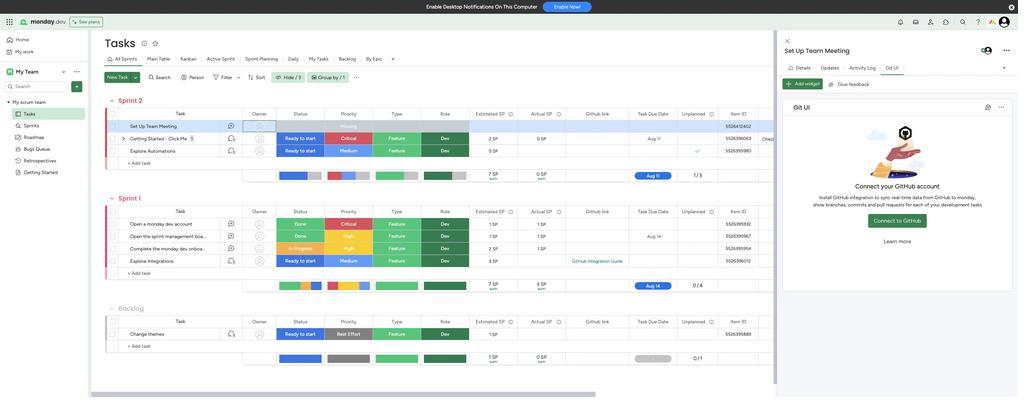 Task type: locate. For each thing, give the bounding box(es) containing it.
tasks up 'group'
[[317, 56, 329, 62]]

7 down 3 sp
[[489, 282, 492, 288]]

1 estimated sp field from the top
[[474, 110, 507, 118]]

github down for
[[904, 218, 922, 224]]

enable left the desktop
[[427, 4, 442, 10]]

my right workspace icon
[[16, 68, 24, 75]]

board
[[195, 234, 207, 240]]

id up 5526395889
[[742, 319, 747, 325]]

github inside connect to github button
[[904, 218, 922, 224]]

3 item id field from the top
[[729, 319, 749, 326]]

1 vertical spatial item id field
[[729, 208, 749, 216]]

+ add task text field down integrations
[[122, 270, 240, 278]]

item up 5526395889
[[731, 319, 741, 325]]

item
[[731, 111, 741, 117], [731, 209, 741, 215], [731, 319, 741, 325]]

1 vertical spatial owner field
[[251, 208, 269, 216]]

1 actual sp field from the top
[[530, 110, 554, 118]]

1 vertical spatial meeting
[[159, 124, 177, 130]]

status for sprint 1
[[294, 209, 308, 215]]

item for 2nd item id field from the top
[[731, 209, 741, 215]]

enable now! button
[[543, 2, 592, 12]]

up up getting started - click me
[[139, 124, 145, 130]]

getting inside list box
[[24, 170, 40, 176]]

monday for open
[[147, 222, 164, 227]]

actual sp
[[532, 111, 552, 117], [532, 209, 552, 215], [532, 319, 552, 325]]

connect for connect your github account
[[856, 183, 880, 191]]

1 github from the top
[[586, 111, 601, 117]]

1 vertical spatial getting
[[24, 170, 40, 176]]

my left work on the top left
[[15, 49, 22, 55]]

3 ready from the top
[[286, 259, 299, 264]]

/
[[296, 75, 297, 80], [340, 75, 342, 80], [697, 173, 699, 179], [697, 283, 699, 289], [698, 356, 700, 362]]

3 dev from the top
[[441, 222, 450, 227]]

status field for 2
[[292, 110, 309, 118]]

backlog
[[339, 56, 356, 62], [119, 305, 144, 313]]

0 horizontal spatial sprints
[[24, 123, 39, 129]]

my inside workspace selection element
[[16, 68, 24, 75]]

1 horizontal spatial meeting
[[826, 47, 850, 55]]

3
[[299, 75, 301, 80], [700, 173, 703, 179], [489, 259, 492, 264], [537, 282, 540, 288]]

github link field for backlog
[[585, 319, 611, 326]]

2 link from the top
[[602, 209, 609, 215]]

3 date from the top
[[659, 319, 669, 325]]

1 item from the top
[[731, 111, 741, 117]]

2 7 sp sum from the top
[[489, 282, 499, 292]]

id up 5526395932
[[742, 209, 747, 215]]

0 vertical spatial explore
[[130, 149, 146, 154]]

2 github link field from the top
[[585, 208, 611, 216]]

Status field
[[292, 110, 309, 118], [292, 208, 309, 216], [292, 319, 309, 326]]

0 horizontal spatial options image
[[73, 83, 80, 90]]

1 vertical spatial unplanned field
[[681, 208, 708, 216]]

1 estimated from the top
[[476, 111, 498, 117]]

2 status from the top
[[294, 209, 308, 215]]

my team
[[16, 68, 38, 75]]

1 vertical spatial date
[[659, 209, 669, 215]]

person
[[189, 75, 204, 80]]

2 vertical spatial actual
[[532, 319, 545, 325]]

2 owner field from the top
[[251, 208, 269, 216]]

/ for 1 / 3
[[697, 173, 699, 179]]

1 open from the top
[[130, 222, 142, 227]]

high
[[344, 234, 354, 240], [344, 246, 354, 252]]

your inside "install github integration to sync real-time data from github to monday, show branches, commits and pull requests for each of your development tasks"
[[931, 202, 941, 208]]

change
[[130, 332, 147, 338]]

2 vertical spatial due
[[649, 319, 658, 325]]

3 link from the top
[[602, 319, 609, 325]]

1 type from the top
[[392, 111, 403, 117]]

active sprint
[[207, 56, 235, 62]]

github for backlog
[[586, 319, 601, 325]]

+ add task text field down themes
[[122, 343, 240, 351]]

Item ID field
[[729, 110, 749, 118], [729, 208, 749, 216], [729, 319, 749, 326]]

connect
[[856, 183, 880, 191], [875, 218, 896, 224]]

2 dev from the top
[[441, 148, 450, 154]]

set inside set up team meeting field
[[785, 47, 795, 55]]

3 github link field from the top
[[585, 319, 611, 326]]

team up details
[[806, 47, 824, 55]]

2 vertical spatial estimated sp
[[476, 319, 505, 325]]

option
[[0, 96, 88, 98]]

getting down retrospectives
[[24, 170, 40, 176]]

monday up home button
[[31, 18, 54, 26]]

my inside list box
[[12, 99, 19, 105]]

time
[[902, 195, 912, 201]]

data
[[913, 195, 923, 201]]

menu image
[[353, 74, 360, 81]]

column information image for estimated sp
[[508, 320, 514, 325]]

dev down management
[[180, 246, 188, 252]]

aug left 14
[[648, 234, 656, 239]]

dapulse drag handle 3 image
[[788, 105, 790, 110]]

inbox image
[[913, 19, 920, 26]]

team up search in workspace field
[[25, 68, 38, 75]]

see plans button
[[70, 17, 103, 27]]

id
[[742, 111, 747, 117], [742, 209, 747, 215], [742, 319, 747, 325]]

of down from
[[925, 202, 930, 208]]

0 vertical spatial connect
[[856, 183, 880, 191]]

owner for 1st owner field from the top
[[252, 111, 267, 117]]

0 vertical spatial item
[[731, 111, 741, 117]]

1 owner from the top
[[252, 111, 267, 117]]

meeting up '-'
[[159, 124, 177, 130]]

of left this
[[802, 137, 806, 142]]

dev left see
[[56, 18, 66, 26]]

github
[[586, 111, 601, 117], [586, 209, 601, 215], [586, 319, 601, 325]]

set up team meeting up getting started - click me
[[130, 124, 177, 130]]

backlog inside field
[[119, 305, 144, 313]]

2 priority from the top
[[341, 209, 357, 215]]

meeting inside field
[[826, 47, 850, 55]]

connect up integration
[[856, 183, 880, 191]]

6 dev from the top
[[441, 259, 450, 264]]

active
[[207, 56, 221, 62]]

Priority field
[[340, 110, 358, 118], [340, 208, 358, 216], [340, 319, 358, 326]]

1 vertical spatial up
[[139, 124, 145, 130]]

and
[[869, 202, 877, 208]]

Actual SP field
[[530, 110, 554, 118], [530, 208, 554, 216], [530, 319, 554, 326]]

2 vertical spatial status
[[294, 319, 308, 325]]

git
[[887, 65, 893, 71], [794, 103, 803, 112]]

in
[[289, 246, 293, 252]]

2 task due date from the top
[[638, 209, 669, 215]]

main
[[147, 56, 158, 62]]

public board image for tasks
[[15, 111, 21, 117]]

enable inside button
[[555, 4, 569, 10]]

public board image left getting started
[[15, 169, 21, 176]]

add widget button
[[783, 79, 823, 90]]

change themes
[[130, 332, 164, 338]]

0 vertical spatial git
[[887, 65, 893, 71]]

dev up open the sprint management board
[[166, 222, 174, 227]]

dev for open
[[166, 222, 174, 227]]

branches,
[[826, 202, 847, 208]]

7 sp sum down 5 sp
[[489, 172, 499, 181]]

0 vertical spatial medium
[[340, 148, 358, 154]]

2 vertical spatial role field
[[439, 319, 452, 326]]

tasks inside button
[[317, 56, 329, 62]]

explore down complete
[[130, 259, 146, 265]]

3 actual sp from the top
[[532, 319, 552, 325]]

1 horizontal spatial set
[[785, 47, 795, 55]]

commits
[[849, 202, 867, 208]]

main table button
[[142, 54, 175, 65]]

up up details button
[[796, 47, 805, 55]]

1 dev from the top
[[441, 136, 450, 142]]

open the sprint management board
[[130, 234, 207, 240]]

link for sprint 2
[[602, 111, 609, 117]]

git ui right dapulse drag handle 3 image
[[794, 103, 810, 112]]

backlog button
[[334, 54, 361, 65]]

dapulse close image
[[1010, 4, 1015, 11]]

tasks inside list box
[[24, 111, 35, 117]]

tasks up all
[[105, 36, 136, 51]]

3 role from the top
[[441, 319, 450, 325]]

options image up add view image
[[1004, 46, 1011, 55]]

1 explore from the top
[[130, 149, 146, 154]]

explore for explore automations
[[130, 149, 146, 154]]

options image
[[1004, 46, 1011, 55], [73, 83, 80, 90]]

git inside button
[[887, 65, 893, 71]]

1 item id from the top
[[731, 111, 747, 117]]

2 vertical spatial priority
[[341, 319, 357, 325]]

14
[[657, 234, 662, 239]]

2 vertical spatial actual sp field
[[530, 319, 554, 326]]

public board image for getting started
[[15, 169, 21, 176]]

1 vertical spatial tasks
[[317, 56, 329, 62]]

sprints up roadmap
[[24, 123, 39, 129]]

Task Due Date field
[[637, 110, 671, 118], [637, 208, 671, 216], [637, 319, 671, 326]]

connect inside connect to github button
[[875, 218, 896, 224]]

add widget
[[796, 81, 821, 87]]

set down the close icon
[[785, 47, 795, 55]]

0 horizontal spatial your
[[882, 183, 894, 191]]

help image
[[975, 19, 982, 26]]

open for open the sprint management board
[[130, 234, 142, 240]]

account up management
[[175, 222, 192, 227]]

1 vertical spatial id
[[742, 209, 747, 215]]

backlog inside button
[[339, 56, 356, 62]]

github link for backlog
[[586, 319, 609, 325]]

my for my work
[[15, 49, 22, 55]]

item id
[[731, 111, 747, 117], [731, 209, 747, 215], [731, 319, 747, 325]]

show
[[814, 202, 825, 208]]

all sprints button
[[104, 54, 142, 65]]

connect to github button
[[869, 214, 927, 228]]

1 vertical spatial account
[[175, 222, 192, 227]]

0 vertical spatial github link field
[[585, 110, 611, 118]]

1 status field from the top
[[292, 110, 309, 118]]

1 vertical spatial backlog
[[119, 305, 144, 313]]

+ Add task text field
[[122, 270, 240, 278], [122, 343, 240, 351]]

3 estimated sp field from the top
[[474, 319, 507, 326]]

set up team meeting inside field
[[785, 47, 850, 55]]

2 vertical spatial owner
[[252, 319, 267, 325]]

0 vertical spatial link
[[602, 111, 609, 117]]

task due date
[[638, 111, 669, 117], [638, 209, 669, 215], [638, 319, 669, 325]]

sprint for sprint 1
[[119, 194, 137, 203]]

7 sp sum down 3 sp
[[489, 282, 499, 292]]

git ui down set up team meeting field
[[887, 65, 899, 71]]

backlog for backlog button at the top left
[[339, 56, 356, 62]]

2 vertical spatial dev
[[180, 246, 188, 252]]

2 vertical spatial monday
[[161, 246, 179, 252]]

team inside set up team meeting field
[[806, 47, 824, 55]]

item id up 5526395932
[[731, 209, 747, 215]]

1 sp
[[490, 222, 498, 227], [538, 222, 546, 227], [490, 234, 498, 239], [538, 234, 546, 239], [538, 247, 546, 252], [490, 332, 498, 338]]

column information image for 2nd unplanned field from the top
[[709, 209, 715, 215]]

item id up 5526395889
[[731, 319, 747, 325]]

2 horizontal spatial the
[[777, 137, 783, 142]]

monday right a
[[147, 222, 164, 227]]

Role field
[[439, 110, 452, 118], [439, 208, 452, 216], [439, 319, 452, 326]]

3 owner from the top
[[252, 319, 267, 325]]

complete
[[130, 246, 152, 252]]

2 vertical spatial item
[[731, 319, 741, 325]]

1 vertical spatial git
[[794, 103, 803, 112]]

1 vertical spatial item id
[[731, 209, 747, 215]]

sprint 2
[[119, 97, 142, 105]]

0 vertical spatial critical
[[341, 136, 357, 142]]

3 sp
[[489, 259, 498, 264]]

open up complete
[[130, 234, 142, 240]]

github for sprint 2
[[586, 111, 601, 117]]

ui right dapulse drag handle 3 image
[[805, 103, 810, 112]]

1 horizontal spatial account
[[918, 183, 941, 191]]

missing
[[341, 124, 357, 130]]

2 github from the top
[[586, 209, 601, 215]]

workspace selection element
[[7, 68, 39, 76]]

2 0 sp sum from the top
[[537, 355, 547, 365]]

status field for 1
[[292, 208, 309, 216]]

1 vertical spatial priority field
[[340, 208, 358, 216]]

1 horizontal spatial started
[[148, 136, 164, 142]]

2 date from the top
[[659, 209, 669, 215]]

account up from
[[918, 183, 941, 191]]

getting up explore automations
[[130, 136, 147, 142]]

2 ready from the top
[[286, 148, 299, 154]]

0 vertical spatial task due date
[[638, 111, 669, 117]]

set up team meeting up updates on the right of the page
[[785, 47, 850, 55]]

backlog up change
[[119, 305, 144, 313]]

sprint
[[222, 56, 235, 62], [245, 56, 259, 62], [119, 97, 137, 105], [119, 194, 137, 203]]

the for complete
[[153, 246, 160, 252]]

0 vertical spatial role
[[441, 111, 450, 117]]

aug for aug 14
[[648, 234, 656, 239]]

item id field up 5526395889
[[729, 319, 749, 326]]

public board image down 'scrum'
[[15, 111, 21, 117]]

open for open a monday dev account
[[130, 222, 142, 227]]

to inside button
[[897, 218, 903, 224]]

new task button
[[104, 72, 131, 83]]

hide
[[284, 75, 294, 80]]

1 vertical spatial critical
[[341, 222, 357, 227]]

1 vertical spatial aug
[[648, 234, 656, 239]]

7 sp sum
[[489, 172, 499, 181], [489, 282, 499, 292]]

unplanned
[[683, 111, 706, 117], [683, 209, 706, 215], [683, 319, 706, 325]]

0 horizontal spatial up
[[139, 124, 145, 130]]

the right check
[[777, 137, 783, 142]]

4 dev from the top
[[441, 234, 450, 240]]

2 start from the top
[[306, 148, 316, 154]]

sp inside "3 sp sum"
[[541, 282, 547, 288]]

the down sprint
[[153, 246, 160, 252]]

v2 search image
[[149, 74, 154, 81]]

pull
[[878, 202, 885, 208]]

apps image
[[943, 19, 950, 26]]

learn
[[884, 239, 898, 245]]

1 vertical spatial set up team meeting
[[130, 124, 177, 130]]

column information image
[[508, 112, 514, 117], [557, 112, 562, 117], [508, 209, 514, 215], [557, 209, 562, 215], [709, 209, 715, 215], [709, 320, 715, 325]]

Github link field
[[585, 110, 611, 118], [585, 208, 611, 216], [585, 319, 611, 326]]

ready to start
[[286, 136, 316, 142], [286, 148, 316, 154], [286, 259, 316, 264], [286, 332, 316, 338]]

0 vertical spatial github link
[[586, 111, 609, 117]]

requests
[[887, 202, 905, 208]]

3 task due date from the top
[[638, 319, 669, 325]]

1 vertical spatial actual sp
[[532, 209, 552, 215]]

+ Add task text field
[[122, 160, 240, 168]]

2 vertical spatial id
[[742, 319, 747, 325]]

1 vertical spatial connect
[[875, 218, 896, 224]]

public board image
[[15, 111, 21, 117], [15, 169, 21, 176]]

development
[[942, 202, 970, 208]]

2 vertical spatial github
[[586, 319, 601, 325]]

github up time
[[896, 183, 916, 191]]

3 priority field from the top
[[340, 319, 358, 326]]

1 vertical spatial 0 sp sum
[[537, 355, 547, 365]]

0 vertical spatial estimated sp field
[[474, 110, 507, 118]]

started for getting started - click me
[[148, 136, 164, 142]]

5526395980
[[726, 149, 752, 154]]

1 unplanned field from the top
[[681, 110, 708, 118]]

sync
[[881, 195, 891, 201]]

0 horizontal spatial ui
[[805, 103, 810, 112]]

5526396012
[[727, 259, 751, 264]]

0 horizontal spatial set up team meeting
[[130, 124, 177, 130]]

1 vertical spatial type field
[[390, 208, 404, 216]]

1 date from the top
[[659, 111, 669, 117]]

see
[[79, 19, 87, 25]]

queue
[[36, 146, 50, 152]]

my work
[[15, 49, 33, 55]]

1 role from the top
[[441, 111, 450, 117]]

0 vertical spatial 7
[[489, 172, 492, 178]]

7 down 5
[[489, 172, 492, 178]]

link for backlog
[[602, 319, 609, 325]]

maria williams image
[[1000, 17, 1011, 28], [984, 46, 993, 55]]

1 button
[[190, 133, 194, 145], [220, 133, 243, 145], [220, 145, 243, 158], [220, 255, 243, 268], [220, 328, 243, 341]]

1 vertical spatial type
[[392, 209, 403, 215]]

git right log
[[887, 65, 893, 71]]

dev for complete
[[180, 246, 188, 252]]

3 github link from the top
[[586, 319, 609, 325]]

1 vertical spatial github link
[[586, 209, 609, 215]]

1 link from the top
[[602, 111, 609, 117]]

by epic
[[366, 56, 383, 62]]

m
[[8, 69, 12, 75]]

1 task due date field from the top
[[637, 110, 671, 118]]

show board description image
[[140, 40, 149, 47]]

1 vertical spatial + add task text field
[[122, 343, 240, 351]]

each
[[914, 202, 924, 208]]

1 vertical spatial task due date
[[638, 209, 669, 215]]

1 / 3
[[694, 173, 703, 179]]

2 sp up 5 sp
[[489, 136, 498, 141]]

/ for hide / 3
[[296, 75, 297, 80]]

your up sync
[[882, 183, 894, 191]]

item up 5526395932
[[731, 209, 741, 215]]

enable left now!
[[555, 4, 569, 10]]

item up "5526412402"
[[731, 111, 741, 117]]

2 vertical spatial github link
[[586, 319, 609, 325]]

1 vertical spatial 2
[[489, 136, 492, 141]]

bugs queue
[[24, 146, 50, 152]]

github right from
[[935, 195, 951, 201]]

3 estimated sp from the top
[[476, 319, 505, 325]]

1 vertical spatial monday
[[147, 222, 164, 227]]

1 vertical spatial status field
[[292, 208, 309, 216]]

column information image for second actual sp 'field' from the top
[[557, 209, 562, 215]]

2 task due date field from the top
[[637, 208, 671, 216]]

meeting up updates on the right of the page
[[826, 47, 850, 55]]

0 vertical spatial status
[[294, 111, 308, 117]]

+ add task text field for /
[[122, 270, 240, 278]]

started inside list box
[[42, 170, 58, 176]]

0 vertical spatial sprints
[[122, 56, 137, 62]]

column information image for 2nd estimated sp field from the top
[[508, 209, 514, 215]]

0 horizontal spatial account
[[175, 222, 192, 227]]

integration
[[851, 195, 874, 201]]

date for 2nd 'task due date' field
[[659, 209, 669, 215]]

2 sp up 3 sp
[[489, 247, 498, 252]]

column information image
[[709, 112, 715, 117], [508, 320, 514, 325], [557, 320, 562, 325]]

Tasks field
[[103, 36, 137, 51]]

backlog up menu icon
[[339, 56, 356, 62]]

options image down workspace options icon
[[73, 83, 80, 90]]

id up "5526412402"
[[742, 111, 747, 117]]

3 feature from the top
[[389, 222, 405, 227]]

0 horizontal spatial the
[[143, 234, 151, 240]]

status for sprint 2
[[294, 111, 308, 117]]

2 type field from the top
[[390, 208, 404, 216]]

aug for aug 11
[[648, 136, 656, 141]]

explore automations
[[130, 149, 175, 154]]

2 owner from the top
[[252, 209, 267, 215]]

sprints right all
[[122, 56, 137, 62]]

4 start from the top
[[306, 332, 316, 338]]

due
[[649, 111, 658, 117], [649, 209, 658, 215], [649, 319, 658, 325]]

connect down "pull"
[[875, 218, 896, 224]]

item id field up "5526412402"
[[729, 110, 749, 118]]

1 horizontal spatial the
[[153, 246, 160, 252]]

owner
[[252, 111, 267, 117], [252, 209, 267, 215], [252, 319, 267, 325]]

item id up "5526412402"
[[731, 111, 747, 117]]

0 horizontal spatial team
[[25, 68, 38, 75]]

0 horizontal spatial maria williams image
[[984, 46, 993, 55]]

on
[[495, 4, 502, 10]]

column information image for 1st actual sp 'field' from the top of the page
[[557, 112, 562, 117]]

up inside set up team meeting field
[[796, 47, 805, 55]]

2 vertical spatial item id
[[731, 319, 747, 325]]

set up team meeting
[[785, 47, 850, 55], [130, 124, 177, 130]]

item id field up 5526395932
[[729, 208, 749, 216]]

Unplanned field
[[681, 110, 708, 118], [681, 208, 708, 216], [681, 319, 708, 326]]

feature
[[389, 136, 405, 142], [389, 148, 405, 154], [389, 222, 405, 227], [389, 234, 405, 240], [389, 246, 405, 252], [389, 259, 405, 264], [389, 332, 405, 338]]

2 vertical spatial date
[[659, 319, 669, 325]]

started down retrospectives
[[42, 170, 58, 176]]

add view image
[[1004, 65, 1007, 71]]

1 vertical spatial public board image
[[15, 169, 21, 176]]

3 ready to start from the top
[[286, 259, 316, 264]]

2 horizontal spatial team
[[806, 47, 824, 55]]

3 priority from the top
[[341, 319, 357, 325]]

aug left 11
[[648, 136, 656, 141]]

git right dapulse drag handle 3 image
[[794, 103, 803, 112]]

/ for 0 / 4
[[697, 283, 699, 289]]

Owner field
[[251, 110, 269, 118], [251, 208, 269, 216], [251, 319, 269, 326]]

3 actual from the top
[[532, 319, 545, 325]]

1 vertical spatial estimated sp
[[476, 209, 505, 215]]

caret down image
[[7, 100, 10, 105]]

search everything image
[[960, 19, 967, 26]]

open left a
[[130, 222, 142, 227]]

learn more
[[884, 239, 912, 245]]

2 item id from the top
[[731, 209, 747, 215]]

0 sp
[[537, 136, 547, 141]]

my right daily
[[309, 56, 316, 62]]

onboarding
[[189, 246, 214, 252]]

monday for complete
[[161, 246, 179, 252]]

1 vertical spatial github
[[586, 209, 601, 215]]

Type field
[[390, 110, 404, 118], [390, 208, 404, 216], [390, 319, 404, 326]]

0 horizontal spatial tasks
[[24, 111, 35, 117]]

set down sprint 2 field
[[130, 124, 138, 130]]

1 feature from the top
[[389, 136, 405, 142]]

3 github from the top
[[586, 319, 601, 325]]

2 item from the top
[[731, 209, 741, 215]]

0 vertical spatial owner
[[252, 111, 267, 117]]

Sprint 1 field
[[117, 194, 143, 203]]

Estimated SP field
[[474, 110, 507, 118], [474, 208, 507, 216], [474, 319, 507, 326]]

0 vertical spatial actual
[[532, 111, 545, 117]]

0 vertical spatial due
[[649, 111, 658, 117]]

0 vertical spatial done
[[295, 222, 306, 227]]

of
[[802, 137, 806, 142], [925, 202, 930, 208]]

Backlog field
[[117, 305, 146, 314]]

column information image for 1st estimated sp field from the top of the page
[[508, 112, 514, 117]]

tasks down my scrum team
[[24, 111, 35, 117]]

now!
[[570, 4, 581, 10]]

connect for connect to github
[[875, 218, 896, 224]]

the left sprint
[[143, 234, 151, 240]]

team up getting started - click me
[[146, 124, 158, 130]]

0 vertical spatial 2 sp
[[489, 136, 498, 141]]

column information image for actual sp
[[557, 320, 562, 325]]

1 vertical spatial link
[[602, 209, 609, 215]]

2 vertical spatial 2
[[489, 247, 492, 252]]

1 vertical spatial your
[[931, 202, 941, 208]]

activity log
[[850, 65, 876, 71]]

2 7 from the top
[[489, 282, 492, 288]]

priority
[[341, 111, 357, 117], [341, 209, 357, 215], [341, 319, 357, 325]]

my right caret down 'image' at the left top
[[12, 99, 19, 105]]

2 inside sprint 2 field
[[139, 97, 142, 105]]

explore left automations in the top of the page
[[130, 149, 146, 154]]

0 vertical spatial getting
[[130, 136, 147, 142]]

1 horizontal spatial of
[[925, 202, 930, 208]]

1 ready to start from the top
[[286, 136, 316, 142]]

2 vertical spatial status field
[[292, 319, 309, 326]]

1 high from the top
[[344, 234, 354, 240]]

monday down open the sprint management board
[[161, 246, 179, 252]]

started left '-'
[[148, 136, 164, 142]]

list box
[[0, 95, 88, 272]]

1 button for change themes
[[220, 328, 243, 341]]

1 done from the top
[[295, 222, 306, 227]]

task due date for 1st 'task due date' field from the top
[[638, 111, 669, 117]]

0 vertical spatial item id field
[[729, 110, 749, 118]]

2 vertical spatial unplanned field
[[681, 319, 708, 326]]

owner for second owner field from the bottom
[[252, 209, 267, 215]]

2 vertical spatial type field
[[390, 319, 404, 326]]

up
[[796, 47, 805, 55], [139, 124, 145, 130]]

1 id from the top
[[742, 111, 747, 117]]

ui down set up team meeting field
[[894, 65, 899, 71]]

1 button for explore automations
[[220, 145, 243, 158]]

github link for sprint 2
[[586, 111, 609, 117]]

your down from
[[931, 202, 941, 208]]

2 vertical spatial task due date
[[638, 319, 669, 325]]

3 start from the top
[[306, 259, 316, 264]]

add view image
[[392, 57, 395, 62]]

workspace options image
[[73, 68, 80, 75]]

2 priority field from the top
[[340, 208, 358, 216]]

2 medium from the top
[[340, 259, 358, 264]]



Task type: describe. For each thing, give the bounding box(es) containing it.
sum inside the 1 sp sum
[[490, 360, 498, 365]]

2 estimated from the top
[[476, 209, 498, 215]]

backlog for the backlog field
[[119, 305, 144, 313]]

enable for enable now!
[[555, 4, 569, 10]]

5526396063
[[726, 136, 752, 141]]

1 priority from the top
[[341, 111, 357, 117]]

2 estimated sp from the top
[[476, 209, 505, 215]]

sprint for sprint 2
[[119, 97, 137, 105]]

2 unplanned from the top
[[683, 209, 706, 215]]

group
[[318, 75, 332, 80]]

owner for 1st owner field from the bottom of the page
[[252, 319, 267, 325]]

close image
[[786, 39, 790, 44]]

1 7 sp sum from the top
[[489, 172, 499, 181]]

complete the monday dev onboarding flow
[[130, 246, 224, 252]]

progress
[[294, 246, 313, 252]]

bugs
[[24, 146, 35, 152]]

1 critical from the top
[[341, 136, 357, 142]]

2 type from the top
[[392, 209, 403, 215]]

4
[[700, 283, 703, 289]]

1 actual sp from the top
[[532, 111, 552, 117]]

learn more button
[[879, 235, 918, 249]]

best effort
[[337, 332, 361, 338]]

add to favorites image
[[152, 40, 159, 47]]

1 2 sp from the top
[[489, 136, 498, 141]]

3 unplanned from the top
[[683, 319, 706, 325]]

3 id from the top
[[742, 319, 747, 325]]

1 start from the top
[[306, 136, 316, 142]]

1 role field from the top
[[439, 110, 452, 118]]

3 inside "3 sp sum"
[[537, 282, 540, 288]]

1 vertical spatial maria williams image
[[984, 46, 993, 55]]

+ add task text field for sum
[[122, 343, 240, 351]]

2 estimated sp field from the top
[[474, 208, 507, 216]]

3 due from the top
[[649, 319, 658, 325]]

git ui inside button
[[887, 65, 899, 71]]

date for 1st 'task due date' field from the top
[[659, 111, 669, 117]]

epic
[[373, 56, 383, 62]]

7 feature from the top
[[389, 332, 405, 338]]

4 feature from the top
[[389, 234, 405, 240]]

angle down image
[[134, 75, 137, 80]]

desktop
[[443, 4, 463, 10]]

guide
[[611, 259, 623, 264]]

item for first item id field from the top
[[731, 111, 741, 117]]

explore for explore integrations
[[130, 259, 146, 265]]

the for check
[[777, 137, 783, 142]]

3 type from the top
[[392, 319, 403, 325]]

sp inside the 1 sp sum
[[492, 355, 498, 361]]

0 horizontal spatial dev
[[56, 18, 66, 26]]

4 ready to start from the top
[[286, 332, 316, 338]]

2 actual sp from the top
[[532, 209, 552, 215]]

dapulse drag 2 image
[[779, 206, 781, 214]]

1 vertical spatial ui
[[805, 103, 810, 112]]

flow
[[215, 246, 224, 252]]

group by / 1
[[318, 75, 345, 80]]

retrospectives
[[24, 158, 56, 164]]

work
[[23, 49, 33, 55]]

sprints inside list box
[[24, 123, 39, 129]]

details
[[797, 65, 811, 71]]

person button
[[178, 72, 208, 83]]

0 / 4
[[693, 283, 703, 289]]

arrow down image
[[235, 73, 243, 82]]

my for my scrum team
[[12, 99, 19, 105]]

2 actual from the top
[[532, 209, 545, 215]]

date for 1st 'task due date' field from the bottom
[[659, 319, 669, 325]]

widget
[[806, 81, 821, 87]]

5 feature from the top
[[389, 246, 405, 252]]

activity
[[850, 65, 867, 71]]

of inside "install github integration to sync real-time data from github to monday, show branches, commits and pull requests for each of your development tasks"
[[925, 202, 930, 208]]

3 item id from the top
[[731, 319, 747, 325]]

3 type field from the top
[[390, 319, 404, 326]]

getting for getting started
[[24, 170, 40, 176]]

enable desktop notifications on this computer
[[427, 4, 538, 10]]

2 github link from the top
[[586, 209, 609, 215]]

2 id from the top
[[742, 209, 747, 215]]

enable for enable desktop notifications on this computer
[[427, 4, 442, 10]]

give feedback button
[[826, 79, 873, 90]]

github left integration
[[572, 259, 587, 264]]

-
[[165, 136, 167, 142]]

item for third item id field
[[731, 319, 741, 325]]

1 item id field from the top
[[729, 110, 749, 118]]

3 status field from the top
[[292, 319, 309, 326]]

my tasks
[[309, 56, 329, 62]]

sprint for sprint planning
[[245, 56, 259, 62]]

5526395889
[[726, 332, 752, 337]]

0 horizontal spatial set
[[130, 124, 138, 130]]

ui inside button
[[894, 65, 899, 71]]

0 vertical spatial of
[[802, 137, 806, 142]]

more
[[899, 239, 912, 245]]

2 due from the top
[[649, 209, 658, 215]]

1 type field from the top
[[390, 110, 404, 118]]

workspace image
[[7, 68, 13, 76]]

1 inside field
[[139, 194, 141, 203]]

best
[[337, 332, 347, 338]]

daily
[[288, 56, 299, 62]]

effort
[[348, 332, 361, 338]]

my for my team
[[16, 68, 24, 75]]

0 vertical spatial monday
[[31, 18, 54, 26]]

click
[[169, 136, 179, 142]]

0 vertical spatial your
[[882, 183, 894, 191]]

kanban
[[181, 56, 197, 62]]

aug 14
[[648, 234, 662, 239]]

started for getting started
[[42, 170, 58, 176]]

Search field
[[154, 73, 175, 82]]

3 role field from the top
[[439, 319, 452, 326]]

getting for getting started - click me
[[130, 136, 147, 142]]

getting started - click me
[[130, 136, 187, 142]]

sprints inside all sprints button
[[122, 56, 137, 62]]

1 priority field from the top
[[340, 110, 358, 118]]

0 horizontal spatial git ui
[[794, 103, 810, 112]]

daily button
[[283, 54, 304, 65]]

give feedback
[[839, 82, 870, 87]]

more dots image
[[1000, 105, 1005, 110]]

2 ready to start from the top
[[286, 148, 316, 154]]

install
[[820, 195, 833, 201]]

5526395967
[[726, 234, 752, 239]]

1 7 from the top
[[489, 172, 492, 178]]

check the updates of this item
[[763, 137, 825, 142]]

sprint 1
[[119, 194, 141, 203]]

task inside button
[[118, 74, 128, 80]]

2 item id field from the top
[[729, 208, 749, 216]]

sort
[[256, 75, 265, 80]]

1 due from the top
[[649, 111, 658, 117]]

github up branches,
[[834, 195, 849, 201]]

2 done from the top
[[295, 234, 306, 240]]

a
[[143, 222, 146, 227]]

integrations
[[148, 259, 174, 265]]

log
[[868, 65, 876, 71]]

connect to github
[[875, 218, 922, 224]]

from
[[924, 195, 934, 201]]

Search in workspace field
[[14, 83, 58, 91]]

this
[[504, 4, 513, 10]]

1 inside the 1 sp sum
[[489, 355, 491, 361]]

1 actual from the top
[[532, 111, 545, 117]]

5526412402
[[726, 124, 752, 129]]

filter
[[221, 75, 232, 80]]

1 horizontal spatial maria williams image
[[1000, 17, 1011, 28]]

home
[[16, 37, 29, 43]]

integration
[[588, 259, 610, 264]]

give
[[839, 82, 848, 87]]

explore integrations
[[130, 259, 174, 265]]

1 owner field from the top
[[251, 110, 269, 118]]

new task
[[107, 74, 128, 80]]

column information image for unplanned
[[709, 112, 715, 117]]

tasks
[[972, 202, 983, 208]]

plans
[[89, 19, 100, 25]]

team inside workspace selection element
[[25, 68, 38, 75]]

updates
[[822, 65, 840, 71]]

3 status from the top
[[294, 319, 308, 325]]

by
[[366, 56, 372, 62]]

1 horizontal spatial options image
[[1004, 46, 1011, 55]]

7 dev from the top
[[441, 332, 450, 338]]

feedback
[[850, 82, 870, 87]]

0 vertical spatial account
[[918, 183, 941, 191]]

give feedback image
[[985, 104, 992, 111]]

my scrum team
[[12, 99, 46, 105]]

list box containing my scrum team
[[0, 95, 88, 272]]

select product image
[[6, 19, 13, 26]]

sum inside "3 sp sum"
[[538, 287, 546, 292]]

see plans
[[79, 19, 100, 25]]

Set Up Team Meeting field
[[783, 47, 981, 55]]

my for my tasks
[[309, 56, 316, 62]]

5 dev from the top
[[441, 246, 450, 252]]

all
[[115, 56, 121, 62]]

by epic button
[[361, 54, 388, 65]]

1 button for getting started - click me
[[220, 133, 243, 145]]

my tasks button
[[304, 54, 334, 65]]

the for open
[[143, 234, 151, 240]]

3 actual sp field from the top
[[530, 319, 554, 326]]

3 task due date field from the top
[[637, 319, 671, 326]]

Sprint 2 field
[[117, 97, 144, 105]]

2 actual sp field from the top
[[530, 208, 554, 216]]

filter button
[[210, 72, 243, 83]]

hide / 3
[[284, 75, 301, 80]]

2 unplanned field from the top
[[681, 208, 708, 216]]

enable now!
[[555, 4, 581, 10]]

/ for 0 / 1
[[698, 356, 700, 362]]

aug 11
[[648, 136, 661, 141]]

this
[[807, 137, 814, 142]]

add
[[796, 81, 804, 87]]

git ui button
[[881, 63, 904, 74]]

notifications image
[[898, 19, 905, 26]]

1 estimated sp from the top
[[476, 111, 505, 117]]

2 role field from the top
[[439, 208, 452, 216]]

5526395954
[[726, 246, 752, 252]]

11
[[658, 136, 661, 141]]

3 unplanned field from the top
[[681, 319, 708, 326]]

for
[[906, 202, 913, 208]]

1 unplanned from the top
[[683, 111, 706, 117]]

1 0 sp sum from the top
[[537, 172, 547, 181]]

invite members image
[[928, 19, 935, 26]]

kanban button
[[175, 54, 202, 65]]

monday dev
[[31, 18, 66, 26]]

column information image for 3rd unplanned field from the top
[[709, 320, 715, 325]]

2 high from the top
[[344, 246, 354, 252]]

1 button for explore integrations
[[220, 255, 243, 268]]

dapulse addbtn image
[[982, 48, 987, 53]]

github link field for sprint 2
[[585, 110, 611, 118]]

task due date for 2nd 'task due date' field
[[638, 209, 669, 215]]

1 horizontal spatial team
[[146, 124, 158, 130]]

connect your github account
[[856, 183, 941, 191]]

home button
[[4, 34, 74, 45]]

2 critical from the top
[[341, 222, 357, 227]]

0 / 1
[[694, 356, 703, 362]]

task due date for 1st 'task due date' field from the bottom
[[638, 319, 669, 325]]

updates button
[[816, 63, 845, 74]]

6 feature from the top
[[389, 259, 405, 264]]

3 estimated from the top
[[476, 319, 498, 325]]

0 horizontal spatial meeting
[[159, 124, 177, 130]]

activity log button
[[845, 63, 881, 74]]

2 feature from the top
[[389, 148, 405, 154]]

2 2 sp from the top
[[489, 247, 498, 252]]

0 vertical spatial tasks
[[105, 36, 136, 51]]

1 ready from the top
[[286, 136, 299, 142]]



Task type: vqa. For each thing, say whether or not it's contained in the screenshot.
1 image
no



